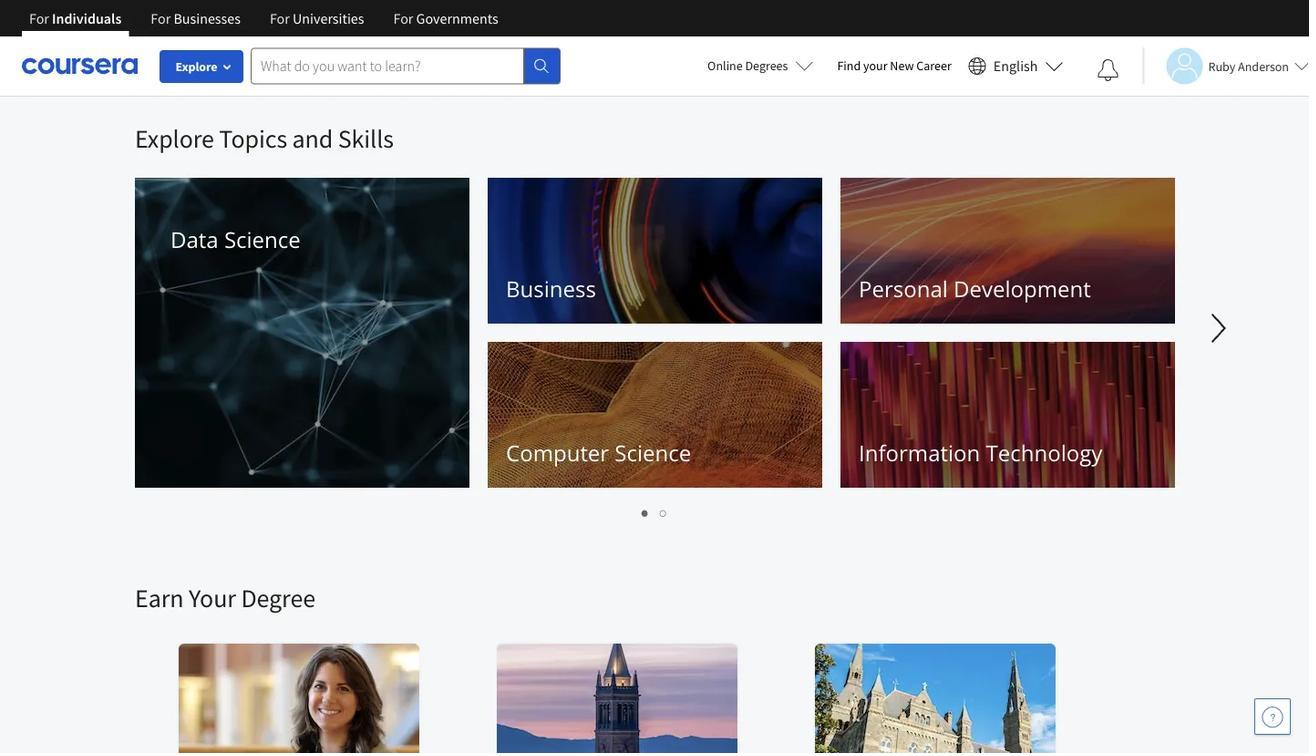 Task type: vqa. For each thing, say whether or not it's contained in the screenshot.
ANDERSON
yes



Task type: locate. For each thing, give the bounding box(es) containing it.
help center image
[[1262, 706, 1284, 728]]

bachelor of arts in liberal studies degree by georgetown university, image
[[815, 644, 1057, 753]]

coursera image
[[22, 51, 138, 80]]

ruby anderson
[[1209, 58, 1290, 74]]

degrees
[[746, 57, 788, 74]]

your
[[864, 57, 888, 74]]

science inside "link"
[[615, 438, 691, 468]]

find your new career
[[838, 57, 952, 74]]

1 horizontal spatial science
[[615, 438, 691, 468]]

explore
[[176, 58, 218, 75], [135, 123, 214, 155]]

for
[[29, 9, 49, 27], [151, 9, 171, 27], [270, 9, 290, 27], [394, 9, 413, 27]]

career
[[917, 57, 952, 74]]

online
[[708, 57, 743, 74]]

list
[[135, 502, 1175, 523]]

master of business administration (imba) degree by university of illinois at urbana-champaign, image
[[179, 644, 420, 753]]

explore down for businesses
[[176, 58, 218, 75]]

2 for from the left
[[151, 9, 171, 27]]

list containing 1
[[135, 502, 1175, 523]]

for up what do you want to learn? text field
[[394, 9, 413, 27]]

new
[[890, 57, 914, 74]]

explore topics and skills carousel element
[[126, 97, 1310, 527]]

information technology link
[[841, 342, 1176, 488]]

explore inside explore dropdown button
[[176, 58, 218, 75]]

3 for from the left
[[270, 9, 290, 27]]

computer
[[506, 438, 609, 468]]

online degrees button
[[693, 46, 828, 86]]

business
[[506, 274, 596, 304]]

4 for from the left
[[394, 9, 413, 27]]

for left the 'individuals' at the top of the page
[[29, 9, 49, 27]]

data
[[171, 225, 219, 254]]

2 button
[[655, 502, 673, 523]]

0 horizontal spatial science
[[224, 225, 301, 254]]

1 vertical spatial explore
[[135, 123, 214, 155]]

science right the data
[[224, 225, 301, 254]]

None search field
[[251, 48, 561, 84]]

english button
[[961, 36, 1071, 96]]

earn your degree
[[135, 582, 316, 614]]

for left businesses
[[151, 9, 171, 27]]

personal development
[[859, 274, 1091, 304]]

for universities
[[270, 9, 364, 27]]

personal development image
[[841, 178, 1176, 324]]

What do you want to learn? text field
[[251, 48, 524, 84]]

development
[[954, 274, 1091, 304]]

governments
[[416, 9, 499, 27]]

information technology
[[859, 438, 1103, 468]]

explore for explore
[[176, 58, 218, 75]]

find
[[838, 57, 861, 74]]

for for businesses
[[151, 9, 171, 27]]

0 vertical spatial science
[[224, 225, 301, 254]]

science for data science
[[224, 225, 301, 254]]

for left universities
[[270, 9, 290, 27]]

1 vertical spatial science
[[615, 438, 691, 468]]

1 for from the left
[[29, 9, 49, 27]]

0 vertical spatial explore
[[176, 58, 218, 75]]

personal
[[859, 274, 948, 304]]

anderson
[[1239, 58, 1290, 74]]

1
[[642, 503, 649, 521]]

technology
[[986, 438, 1103, 468]]

science up '1'
[[615, 438, 691, 468]]

english
[[994, 57, 1038, 75]]

science
[[224, 225, 301, 254], [615, 438, 691, 468]]

explore down explore dropdown button
[[135, 123, 214, 155]]

for governments
[[394, 9, 499, 27]]

degree
[[241, 582, 316, 614]]

explore inside explore topics and skills carousel element
[[135, 123, 214, 155]]

information
[[859, 438, 981, 468]]

list inside explore topics and skills carousel element
[[135, 502, 1175, 523]]

earn your degree carousel element
[[135, 527, 1310, 753]]



Task type: describe. For each thing, give the bounding box(es) containing it.
for for individuals
[[29, 9, 49, 27]]

skills
[[338, 123, 394, 155]]

business link
[[488, 178, 823, 324]]

online degrees
[[708, 57, 788, 74]]

computer science link
[[488, 342, 823, 488]]

computer science image
[[488, 342, 823, 488]]

individuals
[[52, 9, 122, 27]]

banner navigation
[[15, 0, 513, 36]]

data science image
[[135, 178, 470, 488]]

earn
[[135, 582, 184, 614]]

1 button
[[637, 502, 655, 523]]

data science
[[171, 225, 301, 254]]

topics
[[219, 123, 287, 155]]

explore for explore topics and skills
[[135, 123, 214, 155]]

show notifications image
[[1098, 59, 1119, 81]]

business image
[[488, 178, 823, 324]]

next slide image
[[1197, 306, 1241, 350]]

for individuals
[[29, 9, 122, 27]]

explore button
[[160, 50, 244, 83]]

for for universities
[[270, 9, 290, 27]]

universities
[[293, 9, 364, 27]]

for businesses
[[151, 9, 241, 27]]

ruby
[[1209, 58, 1236, 74]]

explore topics and skills
[[135, 123, 394, 155]]

data science link
[[135, 178, 470, 488]]

master of advanced study in engineering degree by university of california, berkeley, image
[[497, 644, 739, 753]]

find your new career link
[[828, 55, 961, 78]]

science for computer science
[[615, 438, 691, 468]]

businesses
[[174, 9, 241, 27]]

for for governments
[[394, 9, 413, 27]]

and
[[292, 123, 333, 155]]

your
[[189, 582, 236, 614]]

ruby anderson button
[[1143, 48, 1310, 84]]

computer science
[[506, 438, 691, 468]]

information technology image
[[841, 342, 1176, 488]]

2
[[660, 503, 668, 521]]

personal development link
[[841, 178, 1176, 324]]



